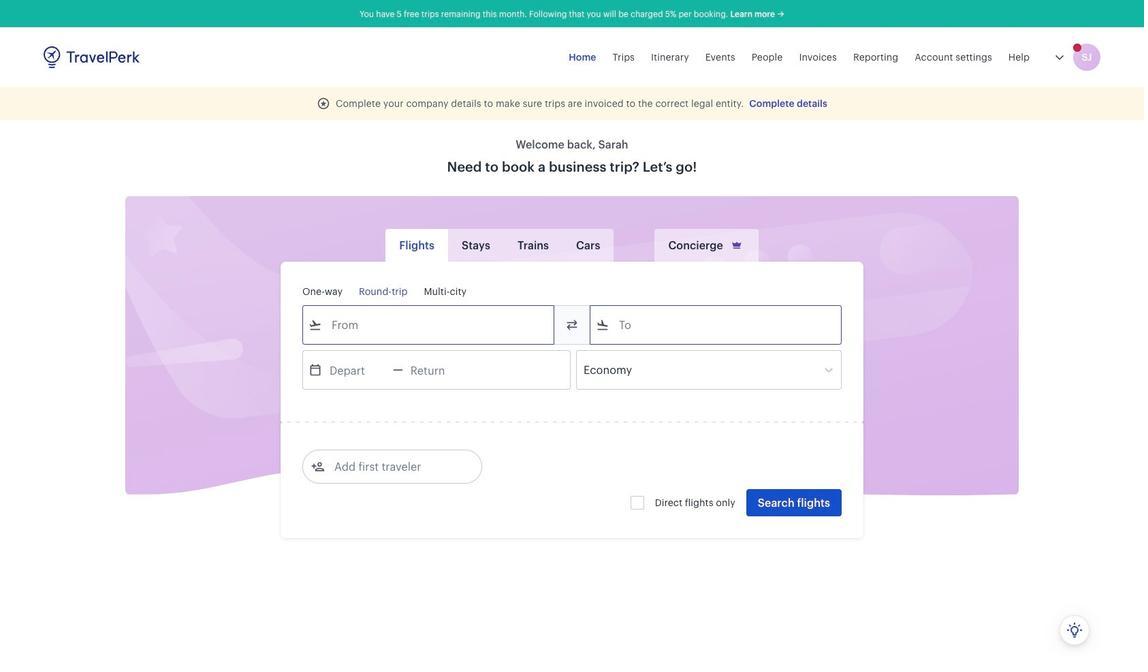 Task type: locate. For each thing, give the bounding box(es) containing it.
Add first traveler search field
[[325, 456, 467, 478]]

Return text field
[[403, 351, 474, 389]]



Task type: describe. For each thing, give the bounding box(es) containing it.
Depart text field
[[322, 351, 393, 389]]

To search field
[[610, 314, 824, 336]]

From search field
[[322, 314, 536, 336]]



